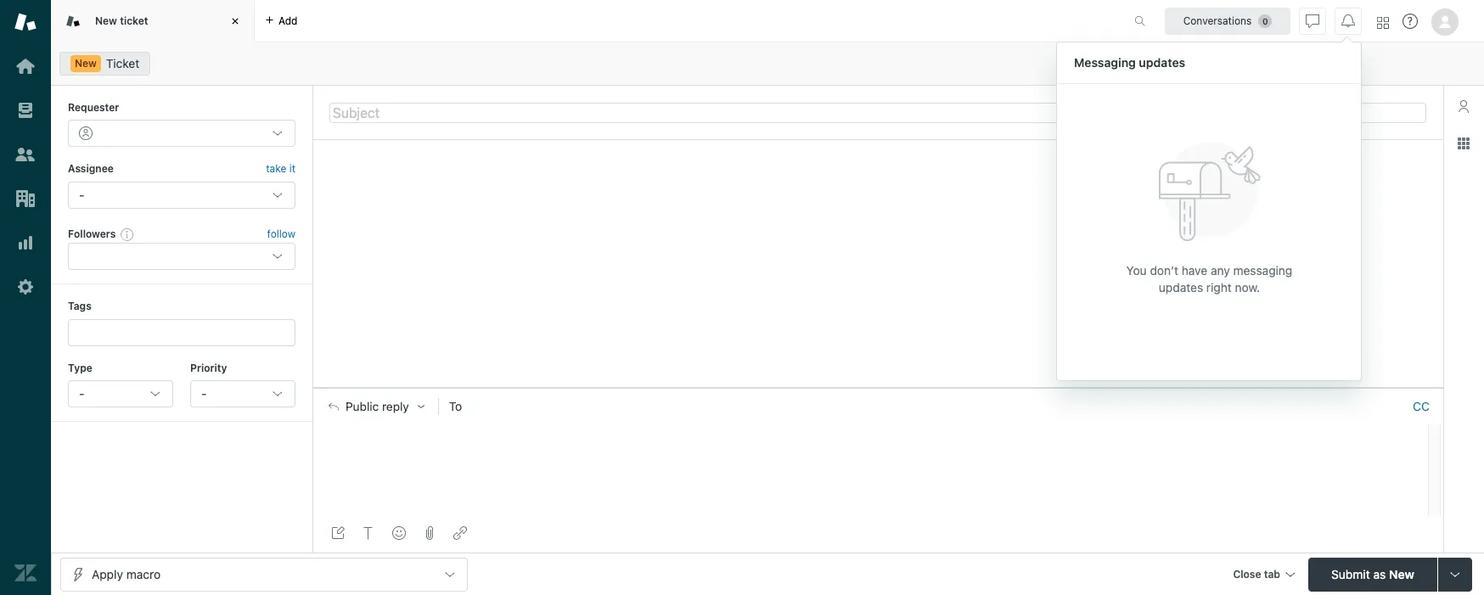 Task type: locate. For each thing, give the bounding box(es) containing it.
2 - button from the left
[[190, 381, 296, 408]]

menu
[[1057, 41, 1363, 384]]

zendesk products image
[[1378, 17, 1390, 28]]

updates right the 'messaging'
[[1140, 55, 1186, 69]]

new inside tab
[[95, 14, 117, 27]]

get started image
[[14, 55, 37, 77]]

new inside secondary element
[[75, 57, 97, 70]]

take
[[266, 163, 287, 175]]

conversations
[[1184, 14, 1252, 27]]

add link (cmd k) image
[[454, 527, 467, 540]]

as
[[1374, 567, 1387, 581]]

0 vertical spatial new
[[95, 14, 117, 27]]

0 horizontal spatial - button
[[68, 381, 173, 408]]

- down priority
[[201, 386, 207, 401]]

new
[[95, 14, 117, 27], [75, 57, 97, 70], [1390, 567, 1415, 581]]

- down the assignee
[[79, 188, 84, 202]]

- down type
[[79, 386, 84, 401]]

have
[[1182, 263, 1208, 277]]

1 - button from the left
[[68, 381, 173, 408]]

- for type
[[79, 386, 84, 401]]

new ticket tab
[[51, 0, 255, 42]]

add button
[[255, 0, 308, 42]]

submit as new
[[1332, 567, 1415, 581]]

new ticket
[[95, 14, 148, 27]]

- button down type
[[68, 381, 173, 408]]

now.
[[1236, 280, 1261, 294]]

-
[[79, 188, 84, 202], [79, 386, 84, 401], [201, 386, 207, 401]]

it
[[289, 163, 296, 175]]

followers
[[68, 227, 116, 240]]

tab
[[1265, 568, 1281, 581]]

add
[[279, 14, 298, 27]]

- button for type
[[68, 381, 173, 408]]

main element
[[0, 0, 51, 596]]

messaging
[[1234, 263, 1293, 277]]

take it button
[[266, 161, 296, 178]]

1 vertical spatial new
[[75, 57, 97, 70]]

organizations image
[[14, 188, 37, 210]]

notifications image
[[1342, 14, 1356, 28]]

button displays agent's chat status as invisible. image
[[1307, 14, 1320, 28]]

updates down have
[[1159, 280, 1204, 294]]

secondary element
[[51, 47, 1485, 81]]

messaging updates
[[1075, 55, 1186, 69]]

cc
[[1414, 399, 1430, 413]]

ticket
[[106, 56, 140, 71]]

- button down priority
[[190, 381, 296, 408]]

get help image
[[1403, 14, 1419, 29]]

messaging
[[1075, 55, 1137, 69]]

minimize composer image
[[872, 381, 885, 395]]

1 horizontal spatial - button
[[190, 381, 296, 408]]

add attachment image
[[423, 527, 437, 540]]

1 vertical spatial updates
[[1159, 280, 1204, 294]]

- button
[[68, 381, 173, 408], [190, 381, 296, 408]]

reply
[[382, 400, 409, 413]]

close tab
[[1234, 568, 1281, 581]]

updates
[[1140, 55, 1186, 69], [1159, 280, 1204, 294]]

- button for priority
[[190, 381, 296, 408]]

public
[[346, 400, 379, 413]]

conversations button
[[1166, 7, 1291, 34]]

None field
[[473, 398, 1407, 415]]



Task type: describe. For each thing, give the bounding box(es) containing it.
new for new ticket
[[95, 14, 117, 27]]

public reply button
[[313, 389, 438, 424]]

Subject field
[[330, 102, 1427, 123]]

format text image
[[362, 527, 375, 540]]

new for new
[[75, 57, 97, 70]]

any
[[1211, 263, 1231, 277]]

customer context image
[[1458, 99, 1471, 113]]

2 vertical spatial new
[[1390, 567, 1415, 581]]

insert emojis image
[[392, 527, 406, 540]]

you
[[1127, 263, 1147, 277]]

draft mode image
[[331, 527, 345, 540]]

to
[[449, 399, 462, 413]]

- for priority
[[201, 386, 207, 401]]

take it
[[266, 163, 296, 175]]

reporting image
[[14, 232, 37, 254]]

apply macro
[[92, 567, 161, 581]]

priority
[[190, 362, 227, 374]]

macro
[[126, 567, 161, 581]]

submit
[[1332, 567, 1371, 581]]

tabs tab list
[[51, 0, 1117, 42]]

apps image
[[1458, 137, 1471, 150]]

customers image
[[14, 144, 37, 166]]

admin image
[[14, 276, 37, 298]]

assignee
[[68, 163, 114, 175]]

cc button
[[1414, 399, 1431, 414]]

views image
[[14, 99, 37, 121]]

- inside the assignee element
[[79, 188, 84, 202]]

apply
[[92, 567, 123, 581]]

zendesk support image
[[14, 11, 37, 33]]

info on adding followers image
[[121, 228, 134, 241]]

follow
[[267, 228, 296, 240]]

updates inside the you don't have any messaging updates right now.
[[1159, 280, 1204, 294]]

close tab button
[[1226, 558, 1302, 594]]

tags
[[68, 300, 92, 313]]

follow button
[[267, 227, 296, 242]]

close
[[1234, 568, 1262, 581]]

followers element
[[68, 243, 296, 270]]

assignee element
[[68, 182, 296, 209]]

you don't have any messaging updates right now.
[[1127, 263, 1293, 294]]

requester
[[68, 101, 119, 114]]

right
[[1207, 280, 1233, 294]]

menu containing messaging updates
[[1057, 41, 1363, 384]]

public reply
[[346, 400, 409, 413]]

tags element
[[68, 319, 296, 346]]

zendesk image
[[14, 562, 37, 584]]

ticket
[[120, 14, 148, 27]]

0 vertical spatial updates
[[1140, 55, 1186, 69]]

requester element
[[68, 120, 296, 147]]

type
[[68, 362, 93, 374]]

displays possible ticket submission types image
[[1449, 568, 1463, 581]]

don't
[[1151, 263, 1179, 277]]

close image
[[227, 13, 244, 30]]



Task type: vqa. For each thing, say whether or not it's contained in the screenshot.
Heading corresponding to Heading 4
no



